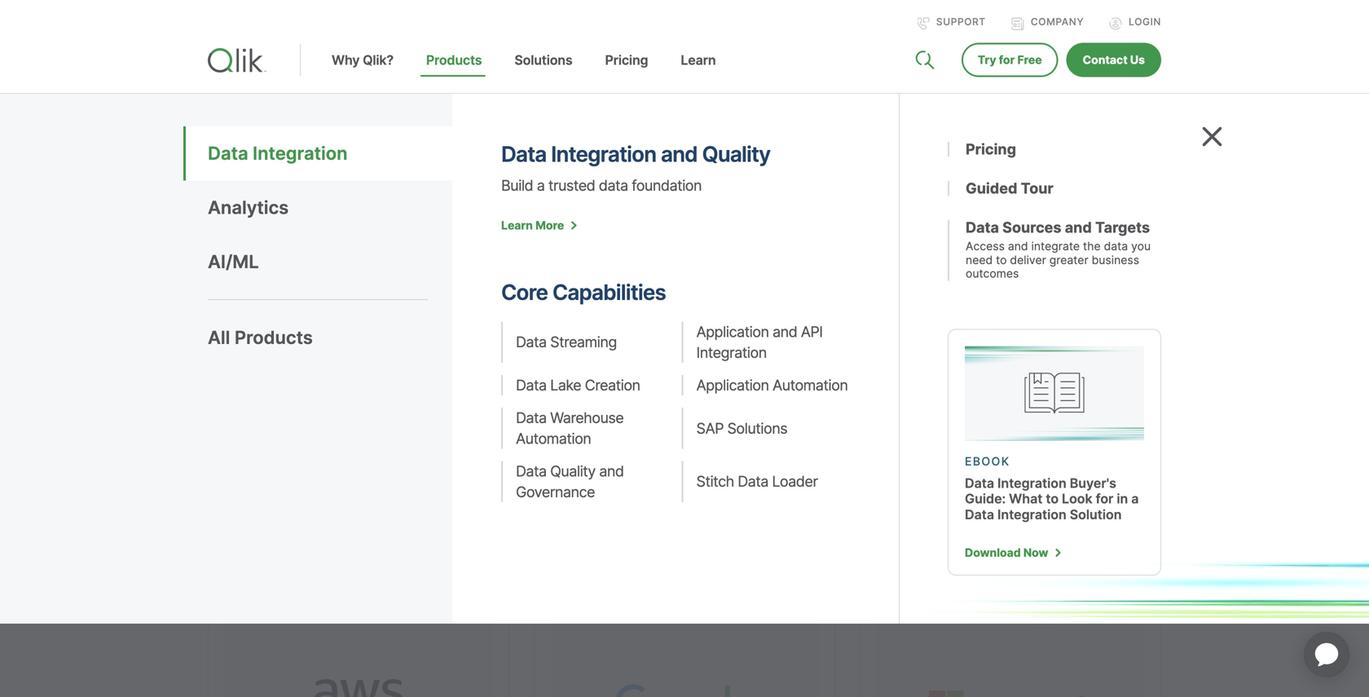 Task type: describe. For each thing, give the bounding box(es) containing it.
analytics
[[208, 196, 289, 218]]

application for application automation
[[697, 376, 769, 394]]

support link
[[917, 16, 987, 30]]

warehouse
[[551, 409, 624, 427]]

why
[[332, 52, 360, 68]]

guide:
[[965, 491, 1006, 507]]

try for free link
[[962, 43, 1059, 77]]

of
[[505, 377, 523, 401]]

guided tour
[[966, 179, 1054, 197]]

try for free
[[978, 53, 1043, 67]]

0 vertical spatial data
[[599, 177, 628, 195]]

application and api integration link
[[682, 322, 850, 363]]

streaming
[[551, 333, 617, 351]]

featured partners: aws image
[[224, 610, 493, 697]]

value
[[455, 377, 501, 401]]

automation inside "data warehouse automation"
[[516, 430, 591, 448]]

sap solutions
[[697, 419, 788, 437]]

a inside ebook data integration buyer's guide: what to look for in a data integration solution
[[1132, 491, 1140, 507]]

0 vertical spatial automation
[[773, 376, 848, 394]]

guided
[[966, 179, 1018, 197]]

pricing button
[[589, 52, 665, 93]]

data lake creation
[[516, 376, 641, 394]]

and up the foundation
[[661, 141, 698, 167]]

company link
[[1012, 16, 1085, 30]]

access
[[966, 239, 1005, 253]]

data for data quality and governance
[[516, 462, 547, 480]]

featured partners: google image
[[550, 610, 820, 697]]

greater
[[1050, 253, 1089, 267]]

leading
[[441, 314, 503, 338]]

download
[[965, 546, 1021, 560]]

why qlik? button
[[316, 52, 410, 93]]

products button
[[410, 52, 499, 93]]

data up download
[[965, 507, 995, 523]]

with
[[322, 314, 358, 338]]

for inside ebook data integration buyer's guide: what to look for in a data integration solution
[[1096, 491, 1114, 507]]

0 vertical spatial products
[[426, 52, 482, 68]]

solution
[[1070, 507, 1122, 523]]

integration inside 'link'
[[253, 142, 348, 164]]

contact us link
[[1067, 43, 1162, 77]]

application and api integration
[[697, 323, 823, 361]]

contact us
[[1083, 53, 1146, 67]]

1 vertical spatial products
[[235, 327, 313, 349]]

pricing inside button
[[605, 52, 649, 68]]

integration down ebook
[[998, 475, 1067, 491]]

integration up build a trusted data foundation
[[551, 141, 657, 167]]

stitch data loader link
[[682, 461, 850, 502]]

stitch
[[697, 473, 734, 491]]

you
[[1132, 239, 1151, 253]]

qlik image
[[208, 48, 267, 73]]

more
[[536, 218, 564, 232]]

business
[[1092, 253, 1140, 267]]

lake
[[551, 376, 582, 394]]

now
[[1024, 546, 1049, 560]]

what
[[1010, 491, 1043, 507]]

data right stitch
[[738, 473, 769, 491]]

investments.
[[326, 408, 434, 432]]

close search image
[[1203, 126, 1223, 147]]

login image
[[1110, 17, 1123, 30]]

look
[[1063, 491, 1093, 507]]

creation
[[585, 376, 641, 394]]

the inside data sources and targets access and integrate the data you need to deliver greater business outcomes
[[1084, 239, 1101, 253]]

companies
[[208, 346, 302, 370]]

all
[[208, 327, 230, 349]]

the inside the qlik partners with industry-leading technology companies offering innovative solutions that help our customers maximize the value of their data and analytics investments.
[[422, 377, 450, 401]]

featured technology partners
[[208, 204, 538, 286]]

0 horizontal spatial a
[[537, 177, 545, 195]]

data for data lake creation
[[516, 376, 547, 394]]

integration inside "application and api integration"
[[697, 344, 767, 361]]

targets
[[1096, 219, 1151, 236]]

qlik?
[[363, 52, 394, 68]]

maximize
[[336, 377, 417, 401]]

data for data integration and quality
[[501, 141, 547, 167]]

free
[[1018, 53, 1043, 67]]

sap
[[697, 419, 724, 437]]

and up 'integrate' at the top right
[[1066, 219, 1092, 236]]

partners
[[245, 314, 317, 338]]

partners
[[208, 245, 342, 286]]

data for data streaming
[[516, 333, 547, 351]]

core capabilities
[[501, 280, 666, 305]]

data warehouse automation
[[516, 409, 624, 448]]

qlik
[[208, 314, 240, 338]]

analytics button
[[208, 181, 453, 235]]

quality inside the data quality and governance
[[551, 462, 596, 480]]

application automation link
[[682, 375, 850, 396]]

featured
[[208, 204, 347, 245]]

support image
[[917, 17, 930, 30]]

need
[[966, 253, 993, 267]]

analytics link
[[208, 181, 453, 235]]

governance
[[516, 483, 595, 501]]

api
[[801, 323, 823, 341]]

why qlik?
[[332, 52, 394, 68]]

learn for learn more
[[501, 218, 533, 232]]

ai/ml
[[208, 251, 259, 273]]

data integration and quality
[[501, 141, 771, 167]]

1 horizontal spatial pricing
[[966, 140, 1017, 158]]

sap solutions link
[[682, 408, 850, 449]]

login link
[[1110, 16, 1162, 30]]

buyer's
[[1070, 475, 1117, 491]]



Task type: vqa. For each thing, say whether or not it's contained in the screenshot.
the Automation in the Application Automation link
yes



Task type: locate. For each thing, give the bounding box(es) containing it.
0 horizontal spatial the
[[422, 377, 450, 401]]

help
[[590, 346, 627, 370]]

for left in
[[1096, 491, 1114, 507]]

all products
[[208, 327, 313, 349]]

pricing
[[605, 52, 649, 68], [966, 140, 1017, 158]]

data for data integration
[[208, 142, 248, 164]]

data for data sources and targets access and integrate the data you need to deliver greater business outcomes
[[966, 219, 1000, 236]]

learn for learn
[[681, 52, 716, 68]]

data inside data sources and targets access and integrate the data you need to deliver greater business outcomes
[[1105, 239, 1129, 253]]

integration up application automation link
[[697, 344, 767, 361]]

data inside data sources and targets access and integrate the data you need to deliver greater business outcomes
[[966, 219, 1000, 236]]

a
[[537, 177, 545, 195], [1132, 491, 1140, 507]]

and left api
[[773, 323, 798, 341]]

solutions inside 'button'
[[515, 52, 573, 68]]

application inside "application and api integration"
[[697, 323, 769, 341]]

data inside the qlik partners with industry-leading technology companies offering innovative solutions that help our customers maximize the value of their data and analytics investments.
[[571, 377, 610, 401]]

in
[[1117, 491, 1129, 507]]

application automation
[[697, 376, 848, 394]]

automation down warehouse at the bottom left of the page
[[516, 430, 591, 448]]

and down sources
[[1009, 239, 1029, 253]]

data inside "data warehouse automation"
[[516, 409, 547, 427]]

that
[[551, 346, 585, 370]]

0 vertical spatial learn
[[681, 52, 716, 68]]

featured technology partners - main banner image
[[697, 96, 1271, 545]]

data integration link
[[208, 126, 453, 181]]

1 horizontal spatial the
[[1084, 239, 1101, 253]]

a right build on the top left of page
[[537, 177, 545, 195]]

1 horizontal spatial automation
[[773, 376, 848, 394]]

ai/ml button
[[208, 235, 453, 289]]

for right try
[[1000, 53, 1015, 67]]

and down the our
[[208, 408, 240, 432]]

us
[[1131, 53, 1146, 67]]

0 horizontal spatial quality
[[551, 462, 596, 480]]

the
[[1084, 239, 1101, 253], [422, 377, 450, 401]]

core
[[501, 280, 548, 305]]

0 vertical spatial to
[[997, 253, 1007, 267]]

company image
[[1012, 17, 1025, 30]]

pricing up 'guided'
[[966, 140, 1017, 158]]

ebook data integration buyer's guide: what to look for in a data integration solution
[[965, 455, 1140, 523]]

technology
[[508, 314, 604, 338]]

data integration button
[[208, 126, 453, 181]]

data quality and governance
[[516, 462, 624, 501]]

all products button
[[208, 299, 453, 365]]

data streaming link
[[501, 322, 670, 363]]

2 vertical spatial data
[[571, 377, 610, 401]]

industry-
[[363, 314, 441, 338]]

data sources and targets access and integrate the data you need to deliver greater business outcomes
[[966, 219, 1151, 281]]

ebook
[[965, 455, 1011, 468]]

and
[[661, 141, 698, 167], [1066, 219, 1092, 236], [1009, 239, 1029, 253], [773, 323, 798, 341], [208, 408, 240, 432], [600, 462, 624, 480]]

2 application from the top
[[697, 376, 769, 394]]

automation down api
[[773, 376, 848, 394]]

1 vertical spatial learn
[[501, 218, 533, 232]]

0 horizontal spatial products
[[235, 327, 313, 349]]

deliver
[[1011, 253, 1047, 267]]

1 application from the top
[[697, 323, 769, 341]]

integration
[[551, 141, 657, 167], [253, 142, 348, 164], [697, 344, 767, 361], [998, 475, 1067, 491], [998, 507, 1067, 523]]

data up access
[[966, 219, 1000, 236]]

integrate
[[1032, 239, 1080, 253]]

0 horizontal spatial pricing
[[605, 52, 649, 68]]

to inside ebook data integration buyer's guide: what to look for in a data integration solution
[[1046, 491, 1059, 507]]

support
[[937, 16, 987, 28]]

0 horizontal spatial learn
[[501, 218, 533, 232]]

data down data integration and quality
[[599, 177, 628, 195]]

data streaming
[[516, 333, 617, 351]]

data up warehouse at the bottom left of the page
[[571, 377, 610, 401]]

0 vertical spatial a
[[537, 177, 545, 195]]

1 horizontal spatial a
[[1132, 491, 1140, 507]]

data down ebook
[[965, 475, 995, 491]]

the down targets
[[1084, 239, 1101, 253]]

learn left more
[[501, 218, 533, 232]]

their
[[528, 377, 566, 401]]

and inside the qlik partners with industry-leading technology companies offering innovative solutions that help our customers maximize the value of their data and analytics investments.
[[208, 408, 240, 432]]

products up customers
[[235, 327, 313, 349]]

0 horizontal spatial for
[[1000, 53, 1015, 67]]

pricing link
[[948, 140, 1162, 158]]

1 vertical spatial quality
[[551, 462, 596, 480]]

1 vertical spatial to
[[1046, 491, 1059, 507]]

1 horizontal spatial quality
[[702, 141, 771, 167]]

guided tour link
[[948, 179, 1162, 197]]

0 vertical spatial application
[[697, 323, 769, 341]]

data
[[599, 177, 628, 195], [1105, 239, 1129, 253], [571, 377, 610, 401]]

tour
[[1021, 179, 1054, 197]]

to left look
[[1046, 491, 1059, 507]]

our
[[208, 377, 236, 401]]

and inside "application and api integration"
[[773, 323, 798, 341]]

application up application automation link
[[697, 323, 769, 341]]

for inside try for free link
[[1000, 53, 1015, 67]]

products right qlik?
[[426, 52, 482, 68]]

0 vertical spatial quality
[[702, 141, 771, 167]]

data warehouse automation link
[[501, 408, 670, 449]]

data up build on the top left of page
[[501, 141, 547, 167]]

data up analytics
[[208, 142, 248, 164]]

1 horizontal spatial learn
[[681, 52, 716, 68]]

trusted
[[549, 177, 595, 195]]

and inside the data quality and governance
[[600, 462, 624, 480]]

application for application and api integration
[[697, 323, 769, 341]]

outcomes
[[966, 267, 1020, 281]]

to right need
[[997, 253, 1007, 267]]

application up sap solutions
[[697, 376, 769, 394]]

login
[[1130, 16, 1162, 28]]

and down "data warehouse automation" 'link'
[[600, 462, 624, 480]]

1 horizontal spatial products
[[426, 52, 482, 68]]

1 vertical spatial solutions
[[728, 419, 788, 437]]

a right in
[[1132, 491, 1140, 507]]

data down targets
[[1105, 239, 1129, 253]]

ai/ml link
[[208, 235, 453, 289]]

1 vertical spatial application
[[697, 376, 769, 394]]

solutions
[[470, 346, 546, 370]]

foundation
[[632, 177, 702, 195]]

learn right pricing button in the top left of the page
[[681, 52, 716, 68]]

1 vertical spatial the
[[422, 377, 450, 401]]

0 horizontal spatial automation
[[516, 430, 591, 448]]

data lake creation link
[[501, 375, 670, 396]]

data left that
[[516, 333, 547, 351]]

solutions button
[[499, 52, 589, 93]]

qlik partners with industry-leading technology companies offering innovative solutions that help our customers maximize the value of their data and analytics investments.
[[208, 314, 627, 432]]

application
[[1285, 612, 1370, 697]]

quality
[[702, 141, 771, 167], [551, 462, 596, 480]]

1 horizontal spatial for
[[1096, 491, 1114, 507]]

application
[[697, 323, 769, 341], [697, 376, 769, 394]]

customers
[[241, 377, 331, 401]]

0 vertical spatial solutions
[[515, 52, 573, 68]]

integration up now
[[998, 507, 1067, 523]]

innovative
[[378, 346, 465, 370]]

0 vertical spatial pricing
[[605, 52, 649, 68]]

1 vertical spatial data
[[1105, 239, 1129, 253]]

data inside the data quality and governance
[[516, 462, 547, 480]]

data down their
[[516, 409, 547, 427]]

technology
[[354, 204, 538, 245]]

learn inside button
[[681, 52, 716, 68]]

0 vertical spatial the
[[1084, 239, 1101, 253]]

solutions
[[515, 52, 573, 68], [728, 419, 788, 437]]

1 vertical spatial automation
[[516, 430, 591, 448]]

all products link
[[208, 311, 453, 365]]

data for data warehouse automation
[[516, 409, 547, 427]]

data left lake
[[516, 376, 547, 394]]

featured partners: microsoft image
[[877, 610, 1146, 697]]

1 vertical spatial a
[[1132, 491, 1140, 507]]

download now
[[965, 546, 1049, 560]]

1 vertical spatial for
[[1096, 491, 1114, 507]]

0 horizontal spatial solutions
[[515, 52, 573, 68]]

to inside data sources and targets access and integrate the data you need to deliver greater business outcomes
[[997, 253, 1007, 267]]

build
[[501, 177, 533, 195]]

0 vertical spatial for
[[1000, 53, 1015, 67]]

the down the innovative
[[422, 377, 450, 401]]

pricing left learn button
[[605, 52, 649, 68]]

1 horizontal spatial solutions
[[728, 419, 788, 437]]

offering
[[307, 346, 373, 370]]

build a trusted data foundation
[[501, 177, 702, 195]]

learn
[[681, 52, 716, 68], [501, 218, 533, 232]]

1 horizontal spatial to
[[1046, 491, 1059, 507]]

loader
[[773, 473, 818, 491]]

try
[[978, 53, 997, 67]]

learn button
[[665, 52, 733, 93]]

data inside "link"
[[516, 376, 547, 394]]

data inside button
[[208, 142, 248, 164]]

stitch data loader
[[697, 473, 818, 491]]

data up governance
[[516, 462, 547, 480]]

0 horizontal spatial to
[[997, 253, 1007, 267]]

analytics
[[245, 408, 321, 432]]

1 vertical spatial pricing
[[966, 140, 1017, 158]]

integration up analytics button
[[253, 142, 348, 164]]

capabilities
[[553, 280, 666, 305]]

for
[[1000, 53, 1015, 67], [1096, 491, 1114, 507]]



